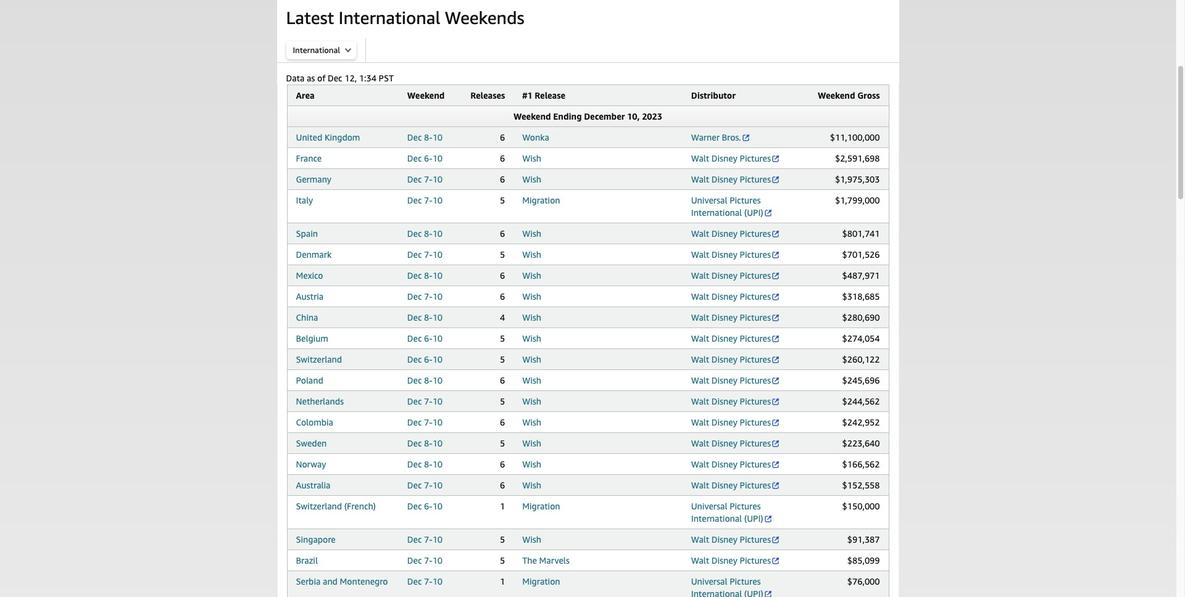 Task type: locate. For each thing, give the bounding box(es) containing it.
walt disney pictures for $1,975,303
[[691, 174, 771, 185]]

as
[[307, 73, 315, 83]]

walt for $152,558
[[691, 480, 709, 491]]

10 walt disney pictures from the top
[[691, 375, 771, 386]]

2023
[[642, 111, 662, 122]]

wish for mexico
[[522, 270, 541, 281]]

belgium link
[[296, 333, 328, 344]]

8 5 from the top
[[500, 556, 505, 566]]

dec 7-10 link for singapore
[[407, 535, 443, 545]]

walt disney pictures for $318,685
[[691, 291, 771, 302]]

9 6 from the top
[[500, 459, 505, 470]]

6-
[[424, 153, 433, 164], [424, 333, 433, 344], [424, 354, 433, 365], [424, 501, 433, 512]]

8 disney from the top
[[712, 333, 738, 344]]

3 6- from the top
[[424, 354, 433, 365]]

1 dec 8-10 from the top
[[407, 132, 443, 143]]

universal pictures international (upi) link
[[691, 195, 773, 218], [691, 501, 773, 524], [691, 577, 773, 598]]

2 walt disney pictures from the top
[[691, 174, 771, 185]]

wish link
[[522, 153, 541, 164], [522, 174, 541, 185], [522, 228, 541, 239], [522, 249, 541, 260], [522, 270, 541, 281], [522, 291, 541, 302], [522, 312, 541, 323], [522, 333, 541, 344], [522, 354, 541, 365], [522, 375, 541, 386], [522, 396, 541, 407], [522, 417, 541, 428], [522, 438, 541, 449], [522, 459, 541, 470], [522, 480, 541, 491], [522, 535, 541, 545]]

the
[[522, 556, 537, 566]]

4 walt disney pictures from the top
[[691, 249, 771, 260]]

10 for poland
[[433, 375, 443, 386]]

6 walt disney pictures link from the top
[[691, 291, 780, 302]]

6 for united kingdom
[[500, 132, 505, 143]]

belgium
[[296, 333, 328, 344]]

8 10 from the top
[[433, 291, 443, 302]]

8 6 from the top
[[500, 417, 505, 428]]

0 vertical spatial universal pictures international (upi) link
[[691, 195, 773, 218]]

dec 6-10 link for belgium
[[407, 333, 443, 344]]

2 dec 7-10 link from the top
[[407, 195, 443, 206]]

disney for $274,054
[[712, 333, 738, 344]]

pictures for $152,558
[[740, 480, 771, 491]]

7- for australia
[[424, 480, 433, 491]]

6- for france
[[424, 153, 433, 164]]

1 vertical spatial migration
[[522, 501, 560, 512]]

5 dec 7-10 from the top
[[407, 396, 443, 407]]

walt for $91,387
[[691, 535, 709, 545]]

release
[[535, 90, 566, 101]]

dec 7-10 for denmark
[[407, 249, 443, 260]]

marvels
[[539, 556, 570, 566]]

7-
[[424, 174, 433, 185], [424, 195, 433, 206], [424, 249, 433, 260], [424, 291, 433, 302], [424, 396, 433, 407], [424, 417, 433, 428], [424, 480, 433, 491], [424, 535, 433, 545], [424, 556, 433, 566], [424, 577, 433, 587]]

0 vertical spatial migration link
[[522, 195, 560, 206]]

5 for netherlands
[[500, 396, 505, 407]]

2 vertical spatial migration
[[522, 577, 560, 587]]

2 10 from the top
[[433, 153, 443, 164]]

dropdown image
[[345, 48, 351, 52]]

19 10 from the top
[[433, 535, 443, 545]]

9 walt from the top
[[691, 354, 709, 365]]

0 horizontal spatial weekend
[[407, 90, 445, 101]]

(upi)
[[744, 207, 763, 218], [744, 514, 763, 524], [744, 589, 763, 598]]

poland
[[296, 375, 323, 386]]

5 for switzerland
[[500, 354, 505, 365]]

14 wish from the top
[[522, 459, 541, 470]]

8- for norway
[[424, 459, 433, 470]]

5 for italy
[[500, 195, 505, 206]]

2 migration from the top
[[522, 501, 560, 512]]

4 dec 7-10 link from the top
[[407, 291, 443, 302]]

dec 8-10 link for poland
[[407, 375, 443, 386]]

4 6- from the top
[[424, 501, 433, 512]]

5
[[500, 195, 505, 206], [500, 249, 505, 260], [500, 333, 505, 344], [500, 354, 505, 365], [500, 396, 505, 407], [500, 438, 505, 449], [500, 535, 505, 545], [500, 556, 505, 566]]

weekends
[[445, 7, 524, 28]]

6 7- from the top
[[424, 417, 433, 428]]

1 vertical spatial switzerland
[[296, 501, 342, 512]]

disney for $318,685
[[712, 291, 738, 302]]

1 dec 6-10 from the top
[[407, 153, 443, 164]]

dec 8-10 for norway
[[407, 459, 443, 470]]

wish link for norway
[[522, 459, 541, 470]]

united kingdom
[[296, 132, 360, 143]]

6 6 from the top
[[500, 291, 505, 302]]

4 dec 6-10 link from the top
[[407, 501, 443, 512]]

2 vertical spatial universal pictures international (upi) link
[[691, 577, 773, 598]]

ending
[[553, 111, 582, 122]]

norway
[[296, 459, 326, 470]]

international
[[339, 7, 440, 28], [293, 45, 340, 55], [691, 207, 742, 218], [691, 514, 742, 524], [691, 589, 742, 598]]

2 vertical spatial universal pictures international (upi)
[[691, 577, 763, 598]]

disney for $701,526
[[712, 249, 738, 260]]

walt for $223,640
[[691, 438, 709, 449]]

3 dec 6-10 from the top
[[407, 354, 443, 365]]

1 migration link from the top
[[522, 195, 560, 206]]

(french)
[[344, 501, 376, 512]]

16 wish from the top
[[522, 535, 541, 545]]

10,
[[627, 111, 640, 122]]

dec 6-10 link
[[407, 153, 443, 164], [407, 333, 443, 344], [407, 354, 443, 365], [407, 501, 443, 512]]

dec 7-10 link for australia
[[407, 480, 443, 491]]

10 walt disney pictures link from the top
[[691, 375, 780, 386]]

$11,100,000
[[830, 132, 880, 143]]

7- for netherlands
[[424, 396, 433, 407]]

walt disney pictures for $701,526
[[691, 249, 771, 260]]

10 walt from the top
[[691, 375, 709, 386]]

weekend gross
[[818, 90, 880, 101]]

dec 8-10 link
[[407, 132, 443, 143], [407, 228, 443, 239], [407, 270, 443, 281], [407, 312, 443, 323], [407, 375, 443, 386], [407, 438, 443, 449], [407, 459, 443, 470]]

$2,591,698
[[835, 153, 880, 164]]

2 universal from the top
[[691, 501, 727, 512]]

0 vertical spatial switzerland
[[296, 354, 342, 365]]

3 migration from the top
[[522, 577, 560, 587]]

5 5 from the top
[[500, 396, 505, 407]]

1 dec 8-10 link from the top
[[407, 132, 443, 143]]

2 switzerland from the top
[[296, 501, 342, 512]]

1 vertical spatial migration link
[[522, 501, 560, 512]]

international for switzerland (french)
[[691, 514, 742, 524]]

6 dec 8-10 link from the top
[[407, 438, 443, 449]]

1 dec 7-10 from the top
[[407, 174, 443, 185]]

wish for sweden
[[522, 438, 541, 449]]

2 vertical spatial universal
[[691, 577, 727, 587]]

10 for united kingdom
[[433, 132, 443, 143]]

8 wish from the top
[[522, 333, 541, 344]]

walt disney pictures link for $85,099
[[691, 556, 780, 566]]

latest international weekends
[[286, 7, 524, 28]]

15 10 from the top
[[433, 438, 443, 449]]

11 disney from the top
[[712, 396, 738, 407]]

2 6- from the top
[[424, 333, 433, 344]]

weekend
[[407, 90, 445, 101], [818, 90, 855, 101], [514, 111, 551, 122]]

walt disney pictures link for $223,640
[[691, 438, 780, 449]]

migration link
[[522, 195, 560, 206], [522, 501, 560, 512], [522, 577, 560, 587]]

pictures for $1,975,303
[[740, 174, 771, 185]]

wish for belgium
[[522, 333, 541, 344]]

2 vertical spatial migration link
[[522, 577, 560, 587]]

dec 7-10
[[407, 174, 443, 185], [407, 195, 443, 206], [407, 249, 443, 260], [407, 291, 443, 302], [407, 396, 443, 407], [407, 417, 443, 428], [407, 480, 443, 491], [407, 535, 443, 545], [407, 556, 443, 566], [407, 577, 443, 587]]

data as of dec 12, 1:34 pst
[[286, 73, 394, 83]]

mexico link
[[296, 270, 323, 281]]

dec 7-10 link for italy
[[407, 195, 443, 206]]

walt for $318,685
[[691, 291, 709, 302]]

1 vertical spatial universal pictures international (upi)
[[691, 501, 763, 524]]

10 for colombia
[[433, 417, 443, 428]]

france
[[296, 153, 322, 164]]

universal
[[691, 195, 727, 206], [691, 501, 727, 512], [691, 577, 727, 587]]

dec 8-10 for china
[[407, 312, 443, 323]]

1 vertical spatial 1
[[500, 577, 505, 587]]

3 walt disney pictures link from the top
[[691, 228, 780, 239]]

walt disney pictures for $2,591,698
[[691, 153, 771, 164]]

italy link
[[296, 195, 313, 206]]

2 disney from the top
[[712, 174, 738, 185]]

3 5 from the top
[[500, 333, 505, 344]]

2 horizontal spatial weekend
[[818, 90, 855, 101]]

0 vertical spatial (upi)
[[744, 207, 763, 218]]

disney for $91,387
[[712, 535, 738, 545]]

6 for germany
[[500, 174, 505, 185]]

$223,640
[[842, 438, 880, 449]]

dec 7-10 link for colombia
[[407, 417, 443, 428]]

6 for norway
[[500, 459, 505, 470]]

wish link for colombia
[[522, 417, 541, 428]]

9 walt disney pictures link from the top
[[691, 354, 780, 365]]

9 dec 7-10 link from the top
[[407, 556, 443, 566]]

8- for sweden
[[424, 438, 433, 449]]

13 walt disney pictures link from the top
[[691, 438, 780, 449]]

5 disney from the top
[[712, 270, 738, 281]]

wish
[[522, 153, 541, 164], [522, 174, 541, 185], [522, 228, 541, 239], [522, 249, 541, 260], [522, 270, 541, 281], [522, 291, 541, 302], [522, 312, 541, 323], [522, 333, 541, 344], [522, 354, 541, 365], [522, 375, 541, 386], [522, 396, 541, 407], [522, 417, 541, 428], [522, 438, 541, 449], [522, 459, 541, 470], [522, 480, 541, 491], [522, 535, 541, 545]]

dec 7-10 link for netherlands
[[407, 396, 443, 407]]

13 walt disney pictures from the top
[[691, 438, 771, 449]]

7- for denmark
[[424, 249, 433, 260]]

5 walt from the top
[[691, 270, 709, 281]]

1 horizontal spatial weekend
[[514, 111, 551, 122]]

7 7- from the top
[[424, 480, 433, 491]]

2 dec 7-10 from the top
[[407, 195, 443, 206]]

walt disney pictures link for $487,971
[[691, 270, 780, 281]]

10 wish from the top
[[522, 375, 541, 386]]

10 for germany
[[433, 174, 443, 185]]

1
[[500, 501, 505, 512], [500, 577, 505, 587]]

9 dec 7-10 from the top
[[407, 556, 443, 566]]

5 10 from the top
[[433, 228, 443, 239]]

3 dec 8-10 from the top
[[407, 270, 443, 281]]

switzerland down belgium
[[296, 354, 342, 365]]

14 disney from the top
[[712, 459, 738, 470]]

switzerland (french)
[[296, 501, 376, 512]]

migration for italy
[[522, 195, 560, 206]]

14 10 from the top
[[433, 417, 443, 428]]

5 for brazil
[[500, 556, 505, 566]]

8 wish link from the top
[[522, 333, 541, 344]]

12 walt from the top
[[691, 417, 709, 428]]

dec for germany
[[407, 174, 422, 185]]

11 walt disney pictures from the top
[[691, 396, 771, 407]]

7 wish link from the top
[[522, 312, 541, 323]]

11 walt from the top
[[691, 396, 709, 407]]

9 7- from the top
[[424, 556, 433, 566]]

disney
[[712, 153, 738, 164], [712, 174, 738, 185], [712, 228, 738, 239], [712, 249, 738, 260], [712, 270, 738, 281], [712, 291, 738, 302], [712, 312, 738, 323], [712, 333, 738, 344], [712, 354, 738, 365], [712, 375, 738, 386], [712, 396, 738, 407], [712, 417, 738, 428], [712, 438, 738, 449], [712, 459, 738, 470], [712, 480, 738, 491], [712, 535, 738, 545], [712, 556, 738, 566]]

dec for poland
[[407, 375, 422, 386]]

8 7- from the top
[[424, 535, 433, 545]]

wish link for china
[[522, 312, 541, 323]]

walt disney pictures link for $245,696
[[691, 375, 780, 386]]

walt disney pictures link
[[691, 153, 780, 164], [691, 174, 780, 185], [691, 228, 780, 239], [691, 249, 780, 260], [691, 270, 780, 281], [691, 291, 780, 302], [691, 312, 780, 323], [691, 333, 780, 344], [691, 354, 780, 365], [691, 375, 780, 386], [691, 396, 780, 407], [691, 417, 780, 428], [691, 438, 780, 449], [691, 459, 780, 470], [691, 480, 780, 491], [691, 535, 780, 545], [691, 556, 780, 566]]

4 disney from the top
[[712, 249, 738, 260]]

6 for austria
[[500, 291, 505, 302]]

14 wish link from the top
[[522, 459, 541, 470]]

warner bros. link
[[691, 132, 751, 143]]

0 vertical spatial migration
[[522, 195, 560, 206]]

dec for brazil
[[407, 556, 422, 566]]

bros.
[[722, 132, 741, 143]]

$242,952
[[842, 417, 880, 428]]

walt disney pictures for $242,952
[[691, 417, 771, 428]]

migration
[[522, 195, 560, 206], [522, 501, 560, 512], [522, 577, 560, 587]]

walt disney pictures link for $152,558
[[691, 480, 780, 491]]

5 dec 8-10 link from the top
[[407, 375, 443, 386]]

wish for australia
[[522, 480, 541, 491]]

#1 release
[[522, 90, 566, 101]]

3 walt from the top
[[691, 228, 709, 239]]

13 walt from the top
[[691, 438, 709, 449]]

wish for colombia
[[522, 417, 541, 428]]

0 vertical spatial 1
[[500, 501, 505, 512]]

7 walt disney pictures link from the top
[[691, 312, 780, 323]]

walt for $280,690
[[691, 312, 709, 323]]

4 wish from the top
[[522, 249, 541, 260]]

14 walt disney pictures from the top
[[691, 459, 771, 470]]

walt disney pictures
[[691, 153, 771, 164], [691, 174, 771, 185], [691, 228, 771, 239], [691, 249, 771, 260], [691, 270, 771, 281], [691, 291, 771, 302], [691, 312, 771, 323], [691, 333, 771, 344], [691, 354, 771, 365], [691, 375, 771, 386], [691, 396, 771, 407], [691, 417, 771, 428], [691, 438, 771, 449], [691, 459, 771, 470], [691, 480, 771, 491], [691, 535, 771, 545], [691, 556, 771, 566]]

walt for $1,975,303
[[691, 174, 709, 185]]

5 8- from the top
[[424, 375, 433, 386]]

dec 7-10 for brazil
[[407, 556, 443, 566]]

17 walt from the top
[[691, 556, 709, 566]]

pictures for $244,562
[[740, 396, 771, 407]]

11 wish from the top
[[522, 396, 541, 407]]

dec 7-10 link for brazil
[[407, 556, 443, 566]]

3 walt disney pictures from the top
[[691, 228, 771, 239]]

poland link
[[296, 375, 323, 386]]

4 dec 8-10 link from the top
[[407, 312, 443, 323]]

8 dec 7-10 link from the top
[[407, 535, 443, 545]]

australia link
[[296, 480, 331, 491]]

2 dec 6-10 link from the top
[[407, 333, 443, 344]]

4 8- from the top
[[424, 312, 433, 323]]

18 10 from the top
[[433, 501, 443, 512]]

5 walt disney pictures link from the top
[[691, 270, 780, 281]]

1 vertical spatial universal
[[691, 501, 727, 512]]

6 wish from the top
[[522, 291, 541, 302]]

1 wish from the top
[[522, 153, 541, 164]]

dec for australia
[[407, 480, 422, 491]]

0 vertical spatial universal
[[691, 195, 727, 206]]

area
[[296, 90, 315, 101]]

12 wish from the top
[[522, 417, 541, 428]]

7 8- from the top
[[424, 459, 433, 470]]

china
[[296, 312, 318, 323]]

5 wish link from the top
[[522, 270, 541, 281]]

switzerland down australia
[[296, 501, 342, 512]]

6 wish link from the top
[[522, 291, 541, 302]]

disney for $152,558
[[712, 480, 738, 491]]

wish link for spain
[[522, 228, 541, 239]]

singapore
[[296, 535, 336, 545]]

17 10 from the top
[[433, 480, 443, 491]]

1 walt disney pictures from the top
[[691, 153, 771, 164]]

2 vertical spatial (upi)
[[744, 589, 763, 598]]

1 vertical spatial (upi)
[[744, 514, 763, 524]]

5 for denmark
[[500, 249, 505, 260]]

dec for switzerland (french)
[[407, 501, 422, 512]]

3 dec 7-10 from the top
[[407, 249, 443, 260]]

12 10 from the top
[[433, 375, 443, 386]]

universal pictures international (upi) for $1,799,000
[[691, 195, 763, 218]]

0 vertical spatial universal pictures international (upi)
[[691, 195, 763, 218]]

2 migration link from the top
[[522, 501, 560, 512]]

the marvels link
[[522, 556, 570, 566]]

$244,562
[[842, 396, 880, 407]]

15 disney from the top
[[712, 480, 738, 491]]

brazil link
[[296, 556, 318, 566]]

1 vertical spatial universal pictures international (upi) link
[[691, 501, 773, 524]]

10 for australia
[[433, 480, 443, 491]]

8-
[[424, 132, 433, 143], [424, 228, 433, 239], [424, 270, 433, 281], [424, 312, 433, 323], [424, 375, 433, 386], [424, 438, 433, 449], [424, 459, 433, 470]]

5 7- from the top
[[424, 396, 433, 407]]

7 dec 8-10 link from the top
[[407, 459, 443, 470]]

6 dec 7-10 from the top
[[407, 417, 443, 428]]

walt disney pictures for $223,640
[[691, 438, 771, 449]]

1 8- from the top
[[424, 132, 433, 143]]

switzerland
[[296, 354, 342, 365], [296, 501, 342, 512]]

$150,000
[[842, 501, 880, 512]]

13 wish from the top
[[522, 438, 541, 449]]

10 for switzerland (french)
[[433, 501, 443, 512]]

14 walt disney pictures link from the top
[[691, 459, 780, 470]]

walt for $245,696
[[691, 375, 709, 386]]

walt disney pictures link for $801,741
[[691, 228, 780, 239]]



Task type: vqa. For each thing, say whether or not it's contained in the screenshot.
$168,717,425
no



Task type: describe. For each thing, give the bounding box(es) containing it.
denmark
[[296, 249, 332, 260]]

$280,690
[[842, 312, 880, 323]]

walt disney pictures link for $244,562
[[691, 396, 780, 407]]

#1
[[522, 90, 533, 101]]

united kingdom link
[[296, 132, 360, 143]]

walt for $85,099
[[691, 556, 709, 566]]

walt disney pictures for $244,562
[[691, 396, 771, 407]]

dec 7-10 for austria
[[407, 291, 443, 302]]

walt disney pictures for $91,387
[[691, 535, 771, 545]]

10 for netherlands
[[433, 396, 443, 407]]

$76,000
[[847, 577, 880, 587]]

sweden link
[[296, 438, 327, 449]]

pictures for $91,387
[[740, 535, 771, 545]]

dec for spain
[[407, 228, 422, 239]]

6- for switzerland (french)
[[424, 501, 433, 512]]

spain link
[[296, 228, 318, 239]]

$166,562
[[842, 459, 880, 470]]

$1,975,303
[[835, 174, 880, 185]]

1:34
[[359, 73, 376, 83]]

dec 7-10 link for germany
[[407, 174, 443, 185]]

dec 8-10 link for united kingdom
[[407, 132, 443, 143]]

migration for serbia and montenegro
[[522, 577, 560, 587]]

warner
[[691, 132, 720, 143]]

data
[[286, 73, 305, 83]]

kingdom
[[325, 132, 360, 143]]

walt disney pictures link for $166,562
[[691, 459, 780, 470]]

1 for dec 6-10
[[500, 501, 505, 512]]

colombia link
[[296, 417, 333, 428]]

warner bros.
[[691, 132, 741, 143]]

$318,685
[[842, 291, 880, 302]]

disney for $260,122
[[712, 354, 738, 365]]

universal pictures international (upi) link for $76,000
[[691, 577, 773, 598]]

$274,054
[[842, 333, 880, 344]]

walt disney pictures link for $2,591,698
[[691, 153, 780, 164]]

australia
[[296, 480, 331, 491]]

switzerland link
[[296, 354, 342, 365]]

wish link for australia
[[522, 480, 541, 491]]

6- for belgium
[[424, 333, 433, 344]]

singapore link
[[296, 535, 336, 545]]

8- for united kingdom
[[424, 132, 433, 143]]

and
[[323, 577, 338, 587]]

6 for poland
[[500, 375, 505, 386]]

disney for $85,099
[[712, 556, 738, 566]]

wish link for switzerland
[[522, 354, 541, 365]]

disney for $801,741
[[712, 228, 738, 239]]

universal pictures international (upi) link for $1,799,000
[[691, 195, 773, 218]]

denmark link
[[296, 249, 332, 260]]

5 for belgium
[[500, 333, 505, 344]]

china link
[[296, 312, 318, 323]]

7- for singapore
[[424, 535, 433, 545]]

austria link
[[296, 291, 324, 302]]

germany
[[296, 174, 331, 185]]

distributor
[[691, 90, 736, 101]]

$487,971
[[842, 270, 880, 281]]

$245,696
[[842, 375, 880, 386]]

international for serbia and montenegro
[[691, 589, 742, 598]]

dec 8-10 link for mexico
[[407, 270, 443, 281]]

dec 6-10 link for france
[[407, 153, 443, 164]]

serbia
[[296, 577, 321, 587]]

walt disney pictures for $245,696
[[691, 375, 771, 386]]

switzerland (french) link
[[296, 501, 376, 512]]

dec for colombia
[[407, 417, 422, 428]]

7- for germany
[[424, 174, 433, 185]]

mexico
[[296, 270, 323, 281]]

$701,526
[[842, 249, 880, 260]]

united
[[296, 132, 322, 143]]

norway link
[[296, 459, 326, 470]]

7- for serbia and montenegro
[[424, 577, 433, 587]]

dec 8-10 for poland
[[407, 375, 443, 386]]

5 for singapore
[[500, 535, 505, 545]]

wonka
[[522, 132, 549, 143]]

netherlands
[[296, 396, 344, 407]]

6 for colombia
[[500, 417, 505, 428]]

pst
[[379, 73, 394, 83]]

weekend for weekend ending december 10, 2023
[[514, 111, 551, 122]]

wish for netherlands
[[522, 396, 541, 407]]

walt for $701,526
[[691, 249, 709, 260]]

germany link
[[296, 174, 331, 185]]

walt disney pictures for $260,122
[[691, 354, 771, 365]]

dec 8-10 for mexico
[[407, 270, 443, 281]]

10 for serbia and montenegro
[[433, 577, 443, 587]]

dec for belgium
[[407, 333, 422, 344]]

wish link for sweden
[[522, 438, 541, 449]]

migration link for italy
[[522, 195, 560, 206]]

brazil
[[296, 556, 318, 566]]

pictures for $274,054
[[740, 333, 771, 344]]

december
[[584, 111, 625, 122]]

7- for austria
[[424, 291, 433, 302]]

wish for denmark
[[522, 249, 541, 260]]

walt for $487,971
[[691, 270, 709, 281]]

spain
[[296, 228, 318, 239]]

disney for $223,640
[[712, 438, 738, 449]]

$152,558
[[842, 480, 880, 491]]

pictures for $242,952
[[740, 417, 771, 428]]

wish link for netherlands
[[522, 396, 541, 407]]

4
[[500, 312, 505, 323]]

of
[[317, 73, 326, 83]]

universal pictures international (upi) for $150,000
[[691, 501, 763, 524]]

disney for $244,562
[[712, 396, 738, 407]]

weekend ending december 10, 2023
[[514, 111, 662, 122]]

pictures for $166,562
[[740, 459, 771, 470]]

pictures for $245,696
[[740, 375, 771, 386]]

wish for norway
[[522, 459, 541, 470]]

pictures for $280,690
[[740, 312, 771, 323]]

dec for mexico
[[407, 270, 422, 281]]

montenegro
[[340, 577, 388, 587]]

italy
[[296, 195, 313, 206]]

$260,122
[[842, 354, 880, 365]]

colombia
[[296, 417, 333, 428]]

pictures for $701,526
[[740, 249, 771, 260]]

walt for $274,054
[[691, 333, 709, 344]]

dec for singapore
[[407, 535, 422, 545]]

serbia and montenegro link
[[296, 577, 388, 587]]

weekend for weekend
[[407, 90, 445, 101]]

walt disney pictures link for $260,122
[[691, 354, 780, 365]]

walt for $260,122
[[691, 354, 709, 365]]

10 for brazil
[[433, 556, 443, 566]]

gross
[[858, 90, 880, 101]]

dec for italy
[[407, 195, 422, 206]]

wish for austria
[[522, 291, 541, 302]]

switzerland for switzerland link
[[296, 354, 342, 365]]

austria
[[296, 291, 324, 302]]

7- for colombia
[[424, 417, 433, 428]]

wish for germany
[[522, 174, 541, 185]]

walt disney pictures link for $242,952
[[691, 417, 780, 428]]

$1,799,000
[[835, 195, 880, 206]]

10 for switzerland
[[433, 354, 443, 365]]

wish for singapore
[[522, 535, 541, 545]]

releases
[[471, 90, 505, 101]]

the marvels
[[522, 556, 570, 566]]

sweden
[[296, 438, 327, 449]]

wish link for germany
[[522, 174, 541, 185]]

dec for sweden
[[407, 438, 422, 449]]

france link
[[296, 153, 322, 164]]

dec 6-10 link for switzerland (french)
[[407, 501, 443, 512]]

$91,387
[[847, 535, 880, 545]]

10 for spain
[[433, 228, 443, 239]]

12,
[[345, 73, 357, 83]]

$801,741
[[842, 228, 880, 239]]

10 for italy
[[433, 195, 443, 206]]

7- for italy
[[424, 195, 433, 206]]

dec 7-10 link for denmark
[[407, 249, 443, 260]]

wonka link
[[522, 132, 549, 143]]

serbia and montenegro
[[296, 577, 388, 587]]

$85,099
[[847, 556, 880, 566]]

dec for netherlands
[[407, 396, 422, 407]]

latest
[[286, 7, 334, 28]]



